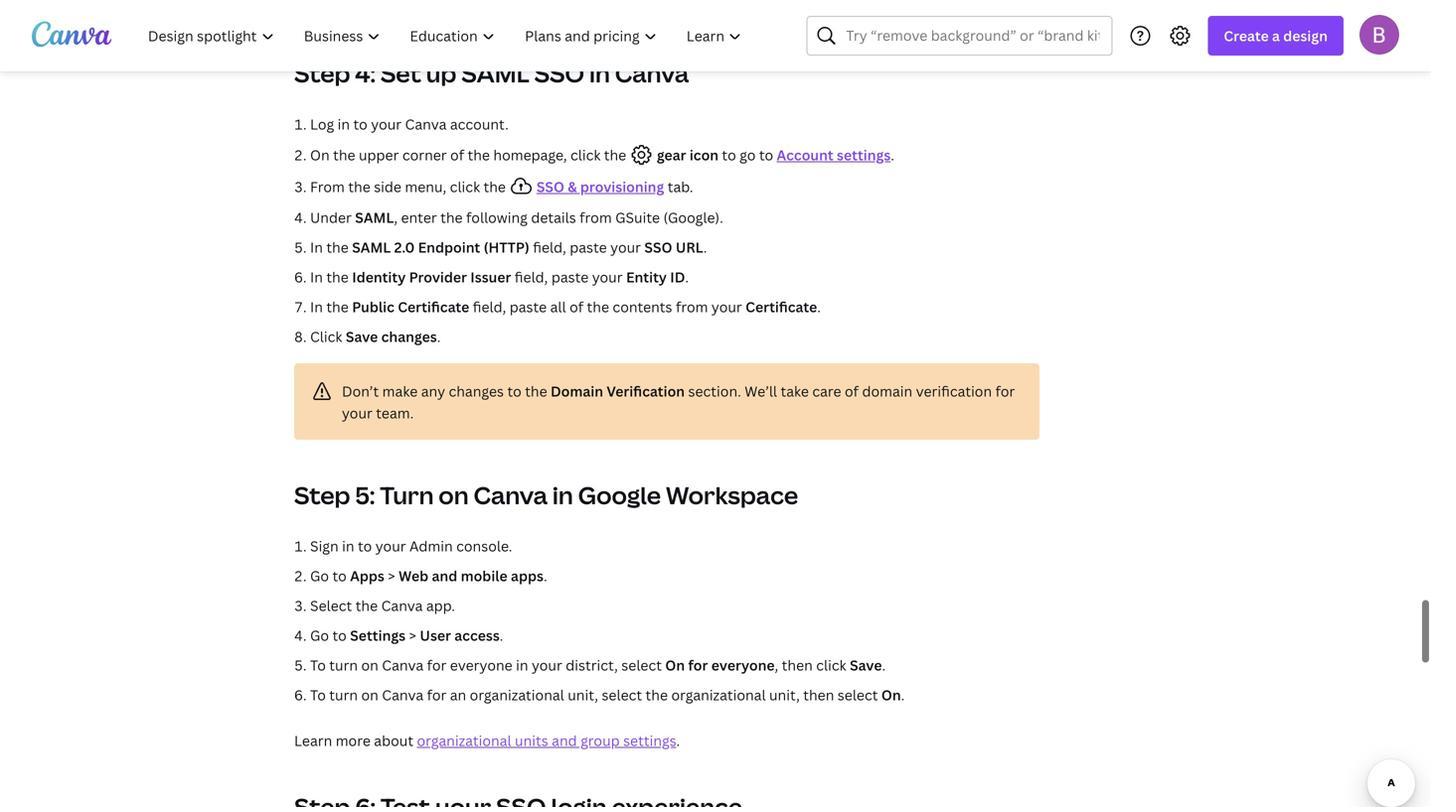 Task type: describe. For each thing, give the bounding box(es) containing it.
icon
[[690, 146, 719, 165]]

your up upper
[[371, 115, 402, 134]]

0 vertical spatial then
[[782, 657, 813, 675]]

step 5: turn on canva in google workspace
[[294, 480, 798, 512]]

to down the select
[[332, 627, 347, 646]]

the right the "all"
[[587, 298, 609, 317]]

step for step 5: turn on canva in google workspace
[[294, 480, 350, 512]]

the left identity
[[326, 268, 349, 287]]

care
[[812, 382, 841, 401]]

access
[[454, 627, 500, 646]]

gear icon to go to account settings .
[[653, 146, 894, 165]]

to for to turn on canva for everyone in your district, select on for everyone , then click save .
[[310, 657, 326, 675]]

step for step 4: set up saml sso in canva
[[294, 57, 350, 90]]

1 horizontal spatial changes
[[449, 382, 504, 401]]

for left 'an'
[[427, 686, 447, 705]]

domain
[[862, 382, 913, 401]]

go for go to apps > web and mobile apps .
[[310, 567, 329, 586]]

(http)
[[484, 238, 530, 257]]

admin
[[409, 537, 453, 556]]

(google).
[[663, 208, 723, 227]]

go to apps > web and mobile apps .
[[310, 567, 547, 586]]

2 horizontal spatial on
[[881, 686, 901, 705]]

to turn on canva for an organizational unit, select the organizational unit, then select on .
[[310, 686, 905, 705]]

to turn on canva for everyone in your district, select on for everyone , then click save .
[[310, 657, 886, 675]]

1 vertical spatial paste
[[551, 268, 589, 287]]

sign in to your admin console.
[[310, 537, 512, 556]]

settings
[[350, 627, 406, 646]]

sign
[[310, 537, 339, 556]]

apps
[[511, 567, 544, 586]]

don't
[[342, 382, 379, 401]]

&
[[568, 178, 577, 196]]

create a design button
[[1208, 16, 1344, 56]]

for down user
[[427, 657, 447, 675]]

bob builder image
[[1360, 15, 1399, 54]]

id
[[670, 268, 685, 287]]

turn for to turn on canva for an organizational unit, select the organizational unit, then select on .
[[329, 686, 358, 705]]

2 vertical spatial field,
[[473, 298, 506, 317]]

log
[[310, 115, 334, 134]]

your left district,
[[532, 657, 562, 675]]

account settings link
[[777, 146, 891, 165]]

1 vertical spatial settings
[[623, 732, 676, 751]]

console.
[[456, 537, 512, 556]]

for up to turn on canva for an organizational unit, select the organizational unit, then select on .
[[688, 657, 708, 675]]

don't make any changes to the domain verification
[[342, 382, 685, 401]]

account.
[[450, 115, 509, 134]]

enter
[[401, 208, 437, 227]]

all
[[550, 298, 566, 317]]

about
[[374, 732, 413, 751]]

go to settings > user access .
[[310, 627, 503, 646]]

1 everyone from the left
[[450, 657, 513, 675]]

user
[[420, 627, 451, 646]]

make
[[382, 382, 418, 401]]

step 4: set up saml sso in canva
[[294, 57, 689, 90]]

0 vertical spatial click
[[570, 146, 601, 165]]

provider
[[409, 268, 467, 287]]

0 vertical spatial paste
[[570, 238, 607, 257]]

endpoint
[[418, 238, 480, 257]]

your up web
[[375, 537, 406, 556]]

up
[[426, 57, 457, 90]]

we'll
[[745, 382, 777, 401]]

group
[[580, 732, 620, 751]]

contents
[[613, 298, 672, 317]]

1 vertical spatial field,
[[515, 268, 548, 287]]

verification
[[916, 382, 992, 401]]

under saml , enter the following details from gsuite (google).
[[310, 208, 723, 227]]

set
[[380, 57, 421, 90]]

sso & provisioning link
[[536, 178, 664, 196]]

of for on
[[450, 146, 464, 165]]

to up apps
[[358, 537, 372, 556]]

your inside section. we'll take care of domain verification for your team.
[[342, 404, 373, 423]]

on for everyone
[[361, 657, 379, 675]]

canva up go to settings > user access .
[[381, 597, 423, 616]]

a
[[1272, 26, 1280, 45]]

any
[[421, 382, 445, 401]]

select the canva app.
[[310, 597, 455, 616]]

the left upper
[[333, 146, 355, 165]]

canva up console.
[[474, 480, 548, 512]]

design
[[1283, 26, 1328, 45]]

turn
[[380, 480, 434, 512]]

1 unit, from the left
[[568, 686, 598, 705]]

select
[[310, 597, 352, 616]]

1 certificate from the left
[[398, 298, 469, 317]]

in the identity provider issuer field, paste your entity id .
[[310, 268, 689, 287]]

0 horizontal spatial from
[[580, 208, 612, 227]]

on the upper corner of the homepage, click the
[[310, 146, 626, 165]]

2 everyone from the left
[[711, 657, 775, 675]]

to up upper
[[353, 115, 368, 134]]

canva down go to settings > user access .
[[382, 657, 423, 675]]

the left side
[[348, 178, 370, 196]]

from the side menu, click the
[[310, 178, 509, 196]]

section. we'll take care of domain verification for your team.
[[342, 382, 1015, 423]]

0 vertical spatial on
[[439, 480, 469, 512]]

the down to turn on canva for everyone in your district, select on for everyone , then click save .
[[646, 686, 668, 705]]

sso & provisioning tab.
[[536, 178, 693, 196]]

more
[[336, 732, 371, 751]]

5:
[[355, 480, 375, 512]]

click save changes .
[[310, 328, 441, 346]]

2.0
[[394, 238, 415, 257]]

in for in the public certificate field, paste all of the contents from your certificate .
[[310, 298, 323, 317]]

create a design
[[1224, 26, 1328, 45]]

workspace
[[666, 480, 798, 512]]

units
[[515, 732, 548, 751]]

2 unit, from the left
[[769, 686, 800, 705]]

0 horizontal spatial click
[[450, 178, 480, 196]]

district,
[[566, 657, 618, 675]]

log in to your canva account.
[[310, 115, 509, 134]]

public
[[352, 298, 394, 317]]

corner
[[402, 146, 447, 165]]

homepage,
[[493, 146, 567, 165]]

> for settings
[[409, 627, 416, 646]]

under
[[310, 208, 352, 227]]

the up 'endpoint'
[[440, 208, 463, 227]]

section.
[[688, 382, 741, 401]]

your left entity on the left top of the page
[[592, 268, 623, 287]]

your down gsuite
[[610, 238, 641, 257]]

account
[[777, 146, 833, 165]]

Try "remove background" or "brand kit" search field
[[846, 17, 1100, 55]]

learn
[[294, 732, 332, 751]]

the up following
[[483, 178, 506, 196]]



Task type: locate. For each thing, give the bounding box(es) containing it.
and for mobile
[[432, 567, 457, 586]]

in the saml 2.0 endpoint (http) field, paste your sso url .
[[310, 238, 707, 257]]

from down id
[[676, 298, 708, 317]]

,
[[394, 208, 398, 227], [775, 657, 778, 675]]

on for an
[[361, 686, 379, 705]]

go down the select
[[310, 627, 329, 646]]

2 vertical spatial on
[[881, 686, 901, 705]]

1 vertical spatial click
[[450, 178, 480, 196]]

1 to from the top
[[310, 657, 326, 675]]

unit,
[[568, 686, 598, 705], [769, 686, 800, 705]]

0 vertical spatial field,
[[533, 238, 566, 257]]

the down apps
[[355, 597, 378, 616]]

on down settings
[[361, 657, 379, 675]]

1 vertical spatial sso
[[536, 178, 564, 196]]

0 horizontal spatial and
[[432, 567, 457, 586]]

2 vertical spatial click
[[816, 657, 846, 675]]

0 horizontal spatial unit,
[[568, 686, 598, 705]]

take
[[781, 382, 809, 401]]

apps
[[350, 567, 384, 586]]

2 vertical spatial in
[[310, 298, 323, 317]]

1 turn from the top
[[329, 657, 358, 675]]

0 horizontal spatial changes
[[381, 328, 437, 346]]

field, down in the saml 2.0 endpoint (http) field, paste your sso url . on the top of page
[[515, 268, 548, 287]]

1 vertical spatial save
[[850, 657, 882, 675]]

of inside section. we'll take care of domain verification for your team.
[[845, 382, 859, 401]]

saml up the account.
[[461, 57, 529, 90]]

> for apps
[[388, 567, 395, 586]]

3 in from the top
[[310, 298, 323, 317]]

of right the "all"
[[570, 298, 583, 317]]

entity
[[626, 268, 667, 287]]

in for in the saml 2.0 endpoint (http) field, paste your sso url .
[[310, 238, 323, 257]]

on right turn
[[439, 480, 469, 512]]

canva
[[615, 57, 689, 90], [405, 115, 447, 134], [474, 480, 548, 512], [381, 597, 423, 616], [382, 657, 423, 675], [382, 686, 423, 705]]

> left user
[[409, 627, 416, 646]]

0 horizontal spatial of
[[450, 146, 464, 165]]

2 go from the top
[[310, 627, 329, 646]]

to up the learn
[[310, 686, 326, 705]]

0 horizontal spatial on
[[310, 146, 330, 165]]

turn up more
[[329, 686, 358, 705]]

create
[[1224, 26, 1269, 45]]

0 vertical spatial ,
[[394, 208, 398, 227]]

sso left &
[[536, 178, 564, 196]]

save
[[346, 328, 378, 346], [850, 657, 882, 675]]

team.
[[376, 404, 414, 423]]

2 vertical spatial saml
[[352, 238, 391, 257]]

0 vertical spatial step
[[294, 57, 350, 90]]

go down sign
[[310, 567, 329, 586]]

and up "app."
[[432, 567, 457, 586]]

to left apps
[[332, 567, 347, 586]]

2 horizontal spatial of
[[845, 382, 859, 401]]

2 horizontal spatial click
[[816, 657, 846, 675]]

1 vertical spatial from
[[676, 298, 708, 317]]

1 horizontal spatial and
[[552, 732, 577, 751]]

to left go
[[722, 146, 736, 165]]

in
[[589, 57, 610, 90], [338, 115, 350, 134], [552, 480, 573, 512], [342, 537, 354, 556], [516, 657, 528, 675]]

learn more about organizational units and group settings .
[[294, 732, 680, 751]]

0 vertical spatial to
[[310, 657, 326, 675]]

0 vertical spatial of
[[450, 146, 464, 165]]

2 vertical spatial on
[[361, 686, 379, 705]]

of right care
[[845, 382, 859, 401]]

the left the domain
[[525, 382, 547, 401]]

field, down details
[[533, 238, 566, 257]]

2 step from the top
[[294, 480, 350, 512]]

of right corner
[[450, 146, 464, 165]]

saml down side
[[355, 208, 394, 227]]

turn for to turn on canva for everyone in your district, select on for everyone , then click save .
[[329, 657, 358, 675]]

canva up gear
[[615, 57, 689, 90]]

issuer
[[470, 268, 511, 287]]

1 vertical spatial >
[[409, 627, 416, 646]]

click
[[570, 146, 601, 165], [450, 178, 480, 196], [816, 657, 846, 675]]

to right go
[[759, 146, 773, 165]]

in the public certificate field, paste all of the contents from your certificate .
[[310, 298, 821, 317]]

field, down the issuer
[[473, 298, 506, 317]]

certificate down the provider
[[398, 298, 469, 317]]

on
[[310, 146, 330, 165], [665, 657, 685, 675], [881, 686, 901, 705]]

app.
[[426, 597, 455, 616]]

menu,
[[405, 178, 446, 196]]

1 vertical spatial step
[[294, 480, 350, 512]]

2 in from the top
[[310, 268, 323, 287]]

1 vertical spatial ,
[[775, 657, 778, 675]]

1 horizontal spatial >
[[409, 627, 416, 646]]

2 certificate from the left
[[746, 298, 817, 317]]

1 vertical spatial saml
[[355, 208, 394, 227]]

go for go to settings > user access .
[[310, 627, 329, 646]]

to left the domain
[[507, 382, 522, 401]]

web
[[399, 567, 429, 586]]

1 in from the top
[[310, 238, 323, 257]]

paste up in the public certificate field, paste all of the contents from your certificate .
[[551, 268, 589, 287]]

2 vertical spatial sso
[[644, 238, 672, 257]]

and for group
[[552, 732, 577, 751]]

sso left url
[[644, 238, 672, 257]]

the up sso & provisioning tab.
[[604, 146, 626, 165]]

> left web
[[388, 567, 395, 586]]

step
[[294, 57, 350, 90], [294, 480, 350, 512]]

0 vertical spatial go
[[310, 567, 329, 586]]

certificate up take
[[746, 298, 817, 317]]

to for to turn on canva for an organizational unit, select the organizational unit, then select on .
[[310, 686, 326, 705]]

domain
[[551, 382, 603, 401]]

1 vertical spatial changes
[[449, 382, 504, 401]]

everyone
[[450, 657, 513, 675], [711, 657, 775, 675]]

of for section.
[[845, 382, 859, 401]]

0 vertical spatial changes
[[381, 328, 437, 346]]

.
[[891, 146, 894, 165], [703, 238, 707, 257], [685, 268, 689, 287], [817, 298, 821, 317], [437, 328, 441, 346], [544, 567, 547, 586], [500, 627, 503, 646], [882, 657, 886, 675], [901, 686, 905, 705], [676, 732, 680, 751]]

0 horizontal spatial everyone
[[450, 657, 513, 675]]

saml
[[461, 57, 529, 90], [355, 208, 394, 227], [352, 238, 391, 257]]

provisioning
[[580, 178, 664, 196]]

following
[[466, 208, 528, 227]]

details
[[531, 208, 576, 227]]

mobile
[[461, 567, 508, 586]]

1 horizontal spatial ,
[[775, 657, 778, 675]]

2 vertical spatial of
[[845, 382, 859, 401]]

settings right group
[[623, 732, 676, 751]]

1 horizontal spatial settings
[[837, 146, 891, 165]]

1 horizontal spatial from
[[676, 298, 708, 317]]

settings right the account
[[837, 146, 891, 165]]

0 vertical spatial on
[[310, 146, 330, 165]]

1 horizontal spatial save
[[850, 657, 882, 675]]

4:
[[355, 57, 376, 90]]

in
[[310, 238, 323, 257], [310, 268, 323, 287], [310, 298, 323, 317]]

paste
[[570, 238, 607, 257], [551, 268, 589, 287], [510, 298, 547, 317]]

0 horizontal spatial save
[[346, 328, 378, 346]]

turn
[[329, 657, 358, 675], [329, 686, 358, 705]]

in for in the identity provider issuer field, paste your entity id .
[[310, 268, 323, 287]]

verification
[[607, 382, 685, 401]]

side
[[374, 178, 401, 196]]

1 horizontal spatial certificate
[[746, 298, 817, 317]]

0 vertical spatial save
[[346, 328, 378, 346]]

google
[[578, 480, 661, 512]]

1 vertical spatial then
[[803, 686, 834, 705]]

1 vertical spatial in
[[310, 268, 323, 287]]

1 vertical spatial and
[[552, 732, 577, 751]]

canva up about
[[382, 686, 423, 705]]

then
[[782, 657, 813, 675], [803, 686, 834, 705]]

0 vertical spatial sso
[[534, 57, 584, 90]]

1 horizontal spatial of
[[570, 298, 583, 317]]

paste down details
[[570, 238, 607, 257]]

to
[[353, 115, 368, 134], [722, 146, 736, 165], [759, 146, 773, 165], [507, 382, 522, 401], [358, 537, 372, 556], [332, 567, 347, 586], [332, 627, 347, 646]]

click
[[310, 328, 342, 346]]

the down the account.
[[468, 146, 490, 165]]

go
[[740, 146, 756, 165]]

1 vertical spatial on
[[361, 657, 379, 675]]

and
[[432, 567, 457, 586], [552, 732, 577, 751]]

to down the select
[[310, 657, 326, 675]]

of
[[450, 146, 464, 165], [570, 298, 583, 317], [845, 382, 859, 401]]

1 horizontal spatial everyone
[[711, 657, 775, 675]]

1 vertical spatial of
[[570, 298, 583, 317]]

changes right any
[[449, 382, 504, 401]]

saml up identity
[[352, 238, 391, 257]]

from down sso & provisioning link
[[580, 208, 612, 227]]

from
[[310, 178, 345, 196]]

changes down public
[[381, 328, 437, 346]]

0 vertical spatial in
[[310, 238, 323, 257]]

certificate
[[398, 298, 469, 317], [746, 298, 817, 317]]

0 vertical spatial and
[[432, 567, 457, 586]]

the up click
[[326, 298, 349, 317]]

1 vertical spatial on
[[665, 657, 685, 675]]

0 horizontal spatial settings
[[623, 732, 676, 751]]

0 horizontal spatial certificate
[[398, 298, 469, 317]]

the
[[333, 146, 355, 165], [468, 146, 490, 165], [604, 146, 626, 165], [348, 178, 370, 196], [483, 178, 506, 196], [440, 208, 463, 227], [326, 238, 349, 257], [326, 268, 349, 287], [326, 298, 349, 317], [587, 298, 609, 317], [525, 382, 547, 401], [355, 597, 378, 616], [646, 686, 668, 705]]

0 vertical spatial >
[[388, 567, 395, 586]]

upper
[[359, 146, 399, 165]]

1 vertical spatial go
[[310, 627, 329, 646]]

gear
[[657, 146, 686, 165]]

sso up homepage,
[[534, 57, 584, 90]]

tab.
[[668, 178, 693, 196]]

and right the units
[[552, 732, 577, 751]]

for inside section. we'll take care of domain verification for your team.
[[995, 382, 1015, 401]]

0 vertical spatial settings
[[837, 146, 891, 165]]

0 vertical spatial saml
[[461, 57, 529, 90]]

identity
[[352, 268, 406, 287]]

step left "5:"
[[294, 480, 350, 512]]

step left 4:
[[294, 57, 350, 90]]

the down under
[[326, 238, 349, 257]]

paste left the "all"
[[510, 298, 547, 317]]

0 horizontal spatial ,
[[394, 208, 398, 227]]

0 vertical spatial from
[[580, 208, 612, 227]]

an
[[450, 686, 466, 705]]

top level navigation element
[[135, 16, 759, 56]]

0 vertical spatial turn
[[329, 657, 358, 675]]

2 vertical spatial paste
[[510, 298, 547, 317]]

canva up corner
[[405, 115, 447, 134]]

0 horizontal spatial >
[[388, 567, 395, 586]]

2 turn from the top
[[329, 686, 358, 705]]

1 horizontal spatial click
[[570, 146, 601, 165]]

1 step from the top
[[294, 57, 350, 90]]

2 to from the top
[[310, 686, 326, 705]]

1 vertical spatial turn
[[329, 686, 358, 705]]

on up more
[[361, 686, 379, 705]]

organizational
[[470, 686, 564, 705], [671, 686, 766, 705], [417, 732, 511, 751]]

url
[[676, 238, 703, 257]]

gsuite
[[615, 208, 660, 227]]

turn down settings
[[329, 657, 358, 675]]

for right verification
[[995, 382, 1015, 401]]

your right contents
[[711, 298, 742, 317]]

organizational units and group settings link
[[417, 732, 676, 751]]

your down don't
[[342, 404, 373, 423]]

>
[[388, 567, 395, 586], [409, 627, 416, 646]]

to
[[310, 657, 326, 675], [310, 686, 326, 705]]

1 vertical spatial to
[[310, 686, 326, 705]]

1 horizontal spatial unit,
[[769, 686, 800, 705]]

1 go from the top
[[310, 567, 329, 586]]

1 horizontal spatial on
[[665, 657, 685, 675]]

settings
[[837, 146, 891, 165], [623, 732, 676, 751]]



Task type: vqa. For each thing, say whether or not it's contained in the screenshot.


